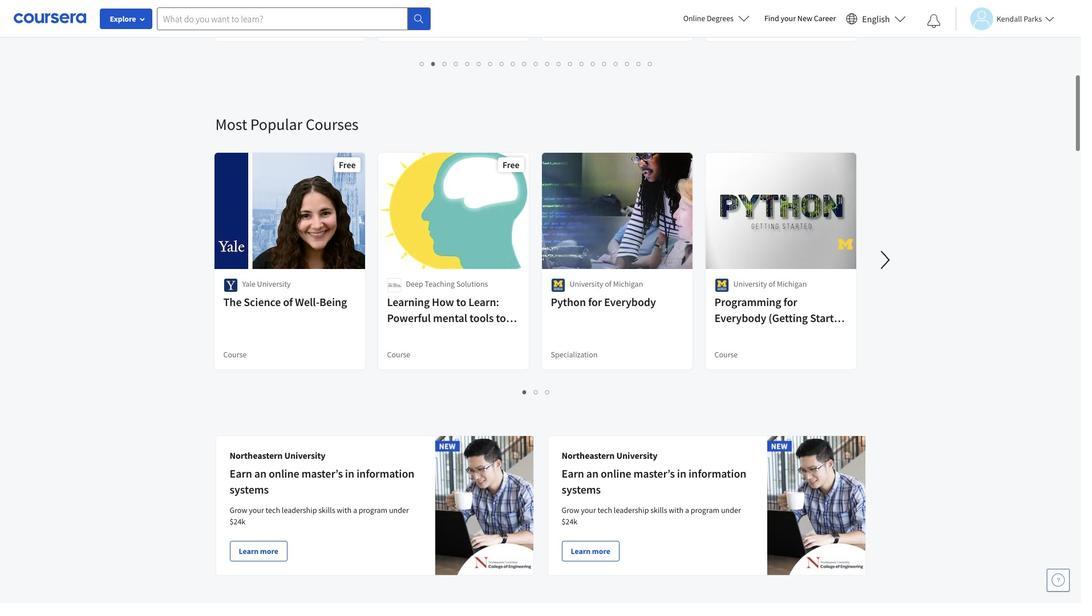 Task type: describe. For each thing, give the bounding box(es) containing it.
17
[[602, 58, 612, 69]]

free for the science of well-being
[[339, 159, 356, 171]]

learning
[[387, 295, 430, 309]]

grow for first learn more link from the left's earn an online master's in information systems link
[[230, 505, 247, 516]]

english button
[[842, 0, 910, 37]]

master
[[431, 327, 465, 341]]

how
[[432, 295, 454, 309]]

subjects
[[387, 343, 427, 357]]

michigan for programming
[[777, 279, 807, 289]]

kendall parks
[[997, 13, 1042, 24]]

parks
[[1024, 13, 1042, 24]]

1 information from the left
[[357, 467, 414, 481]]

14 button
[[565, 57, 577, 70]]

1 for first list from the top
[[420, 58, 424, 69]]

most popular courses
[[215, 114, 358, 135]]

kendall parks button
[[956, 7, 1054, 30]]

16
[[591, 58, 600, 69]]

11
[[534, 58, 543, 69]]

11 button
[[531, 57, 543, 70]]

well-
[[295, 295, 319, 309]]

course for the science of well-being
[[223, 350, 247, 360]]

yale university image
[[223, 278, 238, 293]]

0 horizontal spatial of
[[283, 295, 293, 309]]

started
[[810, 311, 846, 325]]

2 $24k from the left
[[562, 517, 577, 527]]

2 for 1 button for list in the the most popular courses carousel element's 3 button
[[534, 387, 539, 398]]

online for second learn more link from the left
[[601, 467, 631, 481]]

21
[[648, 58, 657, 69]]

3 for first list from the top
[[443, 58, 447, 69]]

20 button
[[633, 57, 646, 70]]

2 button for 1 button corresponding to first list from the top
[[428, 57, 439, 70]]

most popular courses carousel element
[[210, 80, 1081, 408]]

northeastern university earn an online master's in information systems for second learn more link from the left
[[562, 450, 746, 497]]

19 button
[[622, 57, 634, 70]]

online
[[683, 13, 705, 23]]

learn for second learn more link from the left
[[571, 546, 590, 557]]

more for first learn more link from the left
[[260, 546, 278, 557]]

deep
[[406, 279, 423, 289]]

under for second learn more link from the left
[[721, 505, 741, 516]]

northeastern for second learn more link from the left
[[562, 450, 615, 461]]

teaching
[[425, 279, 455, 289]]

under for first learn more link from the left
[[389, 505, 409, 516]]

2 leadership from the left
[[614, 505, 649, 516]]

learn:
[[469, 295, 499, 309]]

14
[[568, 58, 577, 69]]

8 button
[[496, 57, 508, 70]]

your for second learn more link from the left
[[581, 505, 596, 516]]

earn an online master's in information systems link for first learn more link from the left
[[230, 467, 414, 497]]

(getting
[[768, 311, 808, 325]]

20
[[637, 58, 646, 69]]

10 11 12 13 14 15 16 17 18 19 20 21
[[523, 58, 657, 69]]

university of michigan for programming
[[733, 279, 807, 289]]

more for second learn more link from the left
[[592, 546, 610, 557]]

1 leadership from the left
[[282, 505, 317, 516]]

4
[[454, 58, 459, 69]]

tough
[[467, 327, 496, 341]]

18 button
[[610, 57, 623, 70]]

solutions
[[456, 279, 488, 289]]

10
[[523, 58, 532, 69]]

online for first learn more link from the left
[[269, 467, 299, 481]]

3 for list in the the most popular courses carousel element
[[545, 387, 550, 398]]

kendall
[[997, 13, 1022, 24]]

13 button
[[553, 57, 566, 70]]

learning how to learn: powerful mental tools to help you master tough subjects
[[387, 295, 506, 357]]

3 degree from the left
[[714, 21, 738, 31]]

master's for first learn more link from the left
[[301, 467, 343, 481]]

1 for list in the the most popular courses carousel element
[[523, 387, 527, 398]]

python)
[[739, 327, 777, 341]]

12
[[545, 58, 554, 69]]

python for everybody
[[551, 295, 656, 309]]

the
[[223, 295, 242, 309]]

career
[[814, 13, 836, 23]]

2 for 1 button corresponding to first list from the top 3 button
[[431, 58, 436, 69]]

everybody for python for everybody
[[604, 295, 656, 309]]

master's for second learn more link from the left
[[633, 467, 675, 481]]

for for python
[[588, 295, 602, 309]]

next slide image
[[871, 246, 899, 274]]

mental
[[433, 311, 467, 325]]

1 $24k from the left
[[230, 517, 245, 527]]

yale university
[[242, 279, 291, 289]]

online degrees
[[683, 13, 734, 23]]

degrees
[[707, 13, 734, 23]]

help
[[387, 327, 409, 341]]

show notifications image
[[927, 14, 941, 28]]

new
[[797, 13, 812, 23]]

12 button
[[542, 57, 554, 70]]

15
[[580, 58, 589, 69]]

of for programming
[[769, 279, 775, 289]]

1 list from the top
[[215, 57, 857, 70]]

What do you want to learn? text field
[[157, 7, 408, 30]]

3 button for 1 button corresponding to first list from the top
[[439, 57, 451, 70]]

13
[[557, 58, 566, 69]]

being
[[319, 295, 347, 309]]

english
[[862, 13, 890, 24]]

with for first learn more link from the left
[[337, 505, 351, 516]]

1 learn more from the left
[[239, 546, 278, 557]]

2 degree from the left
[[387, 21, 410, 31]]

of for python
[[605, 279, 611, 289]]

1 an from the left
[[254, 467, 266, 481]]

courses
[[306, 114, 358, 135]]

6 button
[[473, 57, 485, 70]]

skills for first learn more link from the left
[[318, 505, 335, 516]]

course for programming for everybody (getting started with python)
[[714, 350, 738, 360]]

programming
[[714, 295, 781, 309]]

1 degree from the left
[[223, 21, 247, 31]]

1 degree from the left
[[260, 7, 283, 18]]

1 button for list in the the most popular courses carousel element
[[519, 386, 531, 399]]

most
[[215, 114, 247, 135]]

online degrees button
[[674, 6, 759, 31]]

7
[[488, 58, 493, 69]]

3 earn a degree from the left
[[728, 7, 774, 18]]

7 button
[[485, 57, 496, 70]]



Task type: locate. For each thing, give the bounding box(es) containing it.
program for first learn more link from the left's earn an online master's in information systems link
[[359, 505, 387, 516]]

0 horizontal spatial an
[[254, 467, 266, 481]]

0 horizontal spatial university of michigan image
[[551, 278, 565, 293]]

1 program from the left
[[359, 505, 387, 516]]

1 vertical spatial 2 button
[[531, 386, 542, 399]]

1 horizontal spatial in
[[677, 467, 686, 481]]

2 grow your tech leadership skills with a program under $24k from the left
[[562, 505, 741, 527]]

10 button
[[519, 57, 532, 70]]

1 systems from the left
[[230, 483, 269, 497]]

3 button left 4
[[439, 57, 451, 70]]

systems
[[230, 483, 269, 497], [562, 483, 601, 497]]

1 learn from the left
[[239, 546, 258, 557]]

9 button
[[508, 57, 519, 70]]

2 earn a degree from the left
[[401, 7, 446, 18]]

1 vertical spatial 3
[[545, 387, 550, 398]]

learn more link
[[230, 541, 287, 562], [562, 541, 619, 562]]

2 skills from the left
[[650, 505, 667, 516]]

1 horizontal spatial 1
[[523, 387, 527, 398]]

16 button
[[588, 57, 600, 70]]

2 earn an online master's in information systems link from the left
[[562, 467, 746, 497]]

systems for second learn more link from the left
[[562, 483, 601, 497]]

2 inside the most popular courses carousel element
[[534, 387, 539, 398]]

1 vertical spatial to
[[496, 311, 506, 325]]

1 horizontal spatial everybody
[[714, 311, 766, 325]]

2 free from the left
[[503, 159, 519, 171]]

1 horizontal spatial skills
[[650, 505, 667, 516]]

free
[[339, 159, 356, 171], [503, 159, 519, 171]]

0 horizontal spatial degree
[[260, 7, 283, 18]]

0 horizontal spatial leadership
[[282, 505, 317, 516]]

21 button
[[645, 57, 657, 70]]

17 button
[[599, 57, 612, 70]]

2 learn more from the left
[[571, 546, 610, 557]]

2 under from the left
[[721, 505, 741, 516]]

everybody inside "programming for everybody (getting started with python)"
[[714, 311, 766, 325]]

0 vertical spatial 2 button
[[428, 57, 439, 70]]

university of michigan up python for everybody
[[570, 279, 643, 289]]

15 button
[[576, 57, 589, 70]]

1 learn more link from the left
[[230, 541, 287, 562]]

1 university of michigan from the left
[[570, 279, 643, 289]]

earn
[[237, 7, 252, 18], [401, 7, 416, 18], [728, 7, 744, 18], [230, 467, 252, 481], [562, 467, 584, 481]]

everybody
[[604, 295, 656, 309], [714, 311, 766, 325]]

1 university of michigan image from the left
[[551, 278, 565, 293]]

2 more from the left
[[592, 546, 610, 557]]

powerful
[[387, 311, 431, 325]]

1 earn a degree from the left
[[237, 7, 283, 18]]

grow your tech leadership skills with a program under $24k
[[230, 505, 409, 527], [562, 505, 741, 527]]

0 horizontal spatial 1
[[420, 58, 424, 69]]

list
[[215, 57, 857, 70], [215, 386, 857, 399]]

0 horizontal spatial everybody
[[604, 295, 656, 309]]

a
[[254, 7, 258, 18], [418, 7, 422, 18], [745, 7, 749, 18], [353, 505, 357, 516], [685, 505, 689, 516]]

0 horizontal spatial northeastern
[[230, 450, 283, 461]]

university
[[257, 279, 291, 289], [570, 279, 603, 289], [733, 279, 767, 289], [284, 450, 325, 461], [616, 450, 657, 461]]

2 university of michigan from the left
[[733, 279, 807, 289]]

1 horizontal spatial 3 button
[[542, 386, 553, 399]]

with inside "programming for everybody (getting started with python)"
[[714, 327, 736, 341]]

2 button for 1 button for list in the the most popular courses carousel element
[[531, 386, 542, 399]]

1 horizontal spatial earn a degree
[[401, 7, 446, 18]]

2 horizontal spatial course
[[714, 350, 738, 360]]

2 grow from the left
[[562, 505, 579, 516]]

1 horizontal spatial northeastern
[[562, 450, 615, 461]]

1 horizontal spatial course
[[387, 350, 410, 360]]

university of michigan for python
[[570, 279, 643, 289]]

in for second learn more link from the left
[[677, 467, 686, 481]]

3 button down specialization on the bottom
[[542, 386, 553, 399]]

1 horizontal spatial northeastern university earn an online master's in information systems
[[562, 450, 746, 497]]

1 horizontal spatial degree
[[387, 21, 410, 31]]

0 horizontal spatial systems
[[230, 483, 269, 497]]

0 vertical spatial everybody
[[604, 295, 656, 309]]

2 northeastern from the left
[[562, 450, 615, 461]]

2 information from the left
[[689, 467, 746, 481]]

coursera image
[[14, 9, 86, 28]]

programming for everybody (getting started with python)
[[714, 295, 846, 341]]

for
[[588, 295, 602, 309], [783, 295, 797, 309]]

2 learn more link from the left
[[562, 541, 619, 562]]

0 horizontal spatial skills
[[318, 505, 335, 516]]

you
[[411, 327, 429, 341]]

0 horizontal spatial grow your tech leadership skills with a program under $24k
[[230, 505, 409, 527]]

0 horizontal spatial free
[[339, 159, 356, 171]]

1 horizontal spatial master's
[[633, 467, 675, 481]]

1 horizontal spatial for
[[783, 295, 797, 309]]

find your new career
[[764, 13, 836, 23]]

1 horizontal spatial leadership
[[614, 505, 649, 516]]

of up python for everybody
[[605, 279, 611, 289]]

michigan up python for everybody
[[613, 279, 643, 289]]

1 horizontal spatial 3
[[545, 387, 550, 398]]

0 horizontal spatial information
[[357, 467, 414, 481]]

2 online from the left
[[601, 467, 631, 481]]

0 horizontal spatial earn a degree
[[237, 7, 283, 18]]

tech
[[266, 505, 280, 516], [598, 505, 612, 516]]

michigan up (getting
[[777, 279, 807, 289]]

0 horizontal spatial northeastern university earn an online master's in information systems
[[230, 450, 414, 497]]

skills for second learn more link from the left
[[650, 505, 667, 516]]

1 grow from the left
[[230, 505, 247, 516]]

course for learning how to learn: powerful mental tools to help you master tough subjects
[[387, 350, 410, 360]]

3 inside the most popular courses carousel element
[[545, 387, 550, 398]]

0 horizontal spatial more
[[260, 546, 278, 557]]

master's
[[301, 467, 343, 481], [633, 467, 675, 481]]

1 inside the most popular courses carousel element
[[523, 387, 527, 398]]

1 horizontal spatial information
[[689, 467, 746, 481]]

2 horizontal spatial your
[[781, 13, 796, 23]]

1 vertical spatial 1 button
[[519, 386, 531, 399]]

find your new career link
[[759, 11, 842, 26]]

0 horizontal spatial 2
[[431, 58, 436, 69]]

1 horizontal spatial tech
[[598, 505, 612, 516]]

1 course from the left
[[223, 350, 247, 360]]

2 an from the left
[[586, 467, 598, 481]]

None search field
[[157, 7, 431, 30]]

for inside "programming for everybody (getting started with python)"
[[783, 295, 797, 309]]

program
[[359, 505, 387, 516], [691, 505, 719, 516]]

1 horizontal spatial learn more link
[[562, 541, 619, 562]]

leadership
[[282, 505, 317, 516], [614, 505, 649, 516]]

university of michigan image
[[551, 278, 565, 293], [714, 278, 729, 293]]

0 vertical spatial to
[[456, 295, 466, 309]]

1 grow your tech leadership skills with a program under $24k from the left
[[230, 505, 409, 527]]

1 northeastern from the left
[[230, 450, 283, 461]]

for up (getting
[[783, 295, 797, 309]]

for for programming
[[783, 295, 797, 309]]

for right python
[[588, 295, 602, 309]]

in
[[345, 467, 354, 481], [677, 467, 686, 481]]

0 horizontal spatial program
[[359, 505, 387, 516]]

2 in from the left
[[677, 467, 686, 481]]

everybody for programming for everybody (getting started with python)
[[714, 311, 766, 325]]

under
[[389, 505, 409, 516], [721, 505, 741, 516]]

your
[[781, 13, 796, 23], [249, 505, 264, 516], [581, 505, 596, 516]]

degree
[[223, 21, 247, 31], [387, 21, 410, 31], [714, 21, 738, 31]]

2 horizontal spatial with
[[714, 327, 736, 341]]

0 horizontal spatial online
[[269, 467, 299, 481]]

1 more from the left
[[260, 546, 278, 557]]

1 horizontal spatial michigan
[[777, 279, 807, 289]]

find
[[764, 13, 779, 23]]

of
[[605, 279, 611, 289], [769, 279, 775, 289], [283, 295, 293, 309]]

0 vertical spatial 1
[[420, 58, 424, 69]]

1 horizontal spatial learn more
[[571, 546, 610, 557]]

1 horizontal spatial more
[[592, 546, 610, 557]]

information
[[357, 467, 414, 481], [689, 467, 746, 481]]

1 michigan from the left
[[613, 279, 643, 289]]

1 horizontal spatial 2 button
[[531, 386, 542, 399]]

specialization
[[551, 350, 598, 360]]

1 horizontal spatial online
[[601, 467, 631, 481]]

2 horizontal spatial degree
[[714, 21, 738, 31]]

1 horizontal spatial of
[[605, 279, 611, 289]]

skills
[[318, 505, 335, 516], [650, 505, 667, 516]]

with for second learn more link from the left
[[669, 505, 683, 516]]

2 michigan from the left
[[777, 279, 807, 289]]

to right tools
[[496, 311, 506, 325]]

9
[[511, 58, 516, 69]]

program for second learn more link from the left earn an online master's in information systems link
[[691, 505, 719, 516]]

1 earn an online master's in information systems link from the left
[[230, 467, 414, 497]]

1 in from the left
[[345, 467, 354, 481]]

python
[[551, 295, 586, 309]]

5
[[465, 58, 470, 69]]

2 systems from the left
[[562, 483, 601, 497]]

northeastern
[[230, 450, 283, 461], [562, 450, 615, 461]]

0 horizontal spatial grow
[[230, 505, 247, 516]]

1 skills from the left
[[318, 505, 335, 516]]

0 horizontal spatial to
[[456, 295, 466, 309]]

1 horizontal spatial an
[[586, 467, 598, 481]]

2 horizontal spatial earn a degree
[[728, 7, 774, 18]]

1 master's from the left
[[301, 467, 343, 481]]

2 program from the left
[[691, 505, 719, 516]]

1 horizontal spatial grow your tech leadership skills with a program under $24k
[[562, 505, 741, 527]]

8
[[500, 58, 504, 69]]

0 horizontal spatial tech
[[266, 505, 280, 516]]

learn
[[239, 546, 258, 557], [571, 546, 590, 557]]

michigan
[[613, 279, 643, 289], [777, 279, 807, 289]]

19
[[625, 58, 634, 69]]

2 degree from the left
[[423, 7, 446, 18]]

systems for first learn more link from the left
[[230, 483, 269, 497]]

2 master's from the left
[[633, 467, 675, 481]]

0 horizontal spatial $24k
[[230, 517, 245, 527]]

degree
[[260, 7, 283, 18], [423, 7, 446, 18], [751, 7, 774, 18]]

0 horizontal spatial earn an online master's in information systems link
[[230, 467, 414, 497]]

0 vertical spatial 1 button
[[416, 57, 428, 70]]

1 under from the left
[[389, 505, 409, 516]]

5 button
[[462, 57, 473, 70]]

1 horizontal spatial 1 button
[[519, 386, 531, 399]]

grow for second learn more link from the left earn an online master's in information systems link
[[562, 505, 579, 516]]

1 for from the left
[[588, 295, 602, 309]]

0 horizontal spatial learn
[[239, 546, 258, 557]]

0 horizontal spatial learn more
[[239, 546, 278, 557]]

university of michigan image for programming for everybody (getting started with python)
[[714, 278, 729, 293]]

to right how
[[456, 295, 466, 309]]

university of michigan image up programming
[[714, 278, 729, 293]]

northeastern university earn an online master's in information systems for first learn more link from the left
[[230, 450, 414, 497]]

1 horizontal spatial grow
[[562, 505, 579, 516]]

0 horizontal spatial degree
[[223, 21, 247, 31]]

0 horizontal spatial in
[[345, 467, 354, 481]]

university of michigan up programming
[[733, 279, 807, 289]]

in for first learn more link from the left
[[345, 467, 354, 481]]

explore button
[[100, 9, 152, 29]]

1 horizontal spatial to
[[496, 311, 506, 325]]

0 horizontal spatial 1 button
[[416, 57, 428, 70]]

0 horizontal spatial under
[[389, 505, 409, 516]]

0 horizontal spatial course
[[223, 350, 247, 360]]

3 degree from the left
[[751, 7, 774, 18]]

yale
[[242, 279, 255, 289]]

1 horizontal spatial free
[[503, 159, 519, 171]]

list inside the most popular courses carousel element
[[215, 386, 857, 399]]

1 northeastern university earn an online master's in information systems from the left
[[230, 450, 414, 497]]

1 horizontal spatial university of michigan image
[[714, 278, 729, 293]]

explore
[[110, 14, 136, 24]]

0 vertical spatial 2
[[431, 58, 436, 69]]

1 horizontal spatial learn
[[571, 546, 590, 557]]

1 horizontal spatial $24k
[[562, 517, 577, 527]]

deep teaching solutions image
[[387, 278, 401, 293]]

2 northeastern university earn an online master's in information systems from the left
[[562, 450, 746, 497]]

0 vertical spatial 3
[[443, 58, 447, 69]]

3 button for 1 button for list in the the most popular courses carousel element
[[542, 386, 553, 399]]

0 horizontal spatial master's
[[301, 467, 343, 481]]

2 for from the left
[[783, 295, 797, 309]]

with
[[714, 327, 736, 341], [337, 505, 351, 516], [669, 505, 683, 516]]

deep teaching solutions
[[406, 279, 488, 289]]

1 horizontal spatial with
[[669, 505, 683, 516]]

michigan for python
[[613, 279, 643, 289]]

0 horizontal spatial 2 button
[[428, 57, 439, 70]]

university of michigan image up python
[[551, 278, 565, 293]]

2 university of michigan image from the left
[[714, 278, 729, 293]]

northeastern for first learn more link from the left
[[230, 450, 283, 461]]

0 vertical spatial 3 button
[[439, 57, 451, 70]]

1 horizontal spatial your
[[581, 505, 596, 516]]

0 horizontal spatial for
[[588, 295, 602, 309]]

help center image
[[1051, 574, 1065, 588]]

2 tech from the left
[[598, 505, 612, 516]]

2 course from the left
[[387, 350, 410, 360]]

0 horizontal spatial 3 button
[[439, 57, 451, 70]]

popular
[[250, 114, 302, 135]]

6
[[477, 58, 481, 69]]

0 horizontal spatial 3
[[443, 58, 447, 69]]

1 vertical spatial everybody
[[714, 311, 766, 325]]

1 online from the left
[[269, 467, 299, 481]]

1 vertical spatial 2
[[534, 387, 539, 398]]

1 horizontal spatial program
[[691, 505, 719, 516]]

0 vertical spatial list
[[215, 57, 857, 70]]

1 free from the left
[[339, 159, 356, 171]]

1 horizontal spatial earn an online master's in information systems link
[[562, 467, 746, 497]]

0 horizontal spatial with
[[337, 505, 351, 516]]

2 horizontal spatial degree
[[751, 7, 774, 18]]

learn for first learn more link from the left
[[239, 546, 258, 557]]

2 list from the top
[[215, 386, 857, 399]]

earn an online master's in information systems link for second learn more link from the left
[[562, 467, 746, 497]]

1 vertical spatial 1
[[523, 387, 527, 398]]

learn more
[[239, 546, 278, 557], [571, 546, 610, 557]]

of up programming
[[769, 279, 775, 289]]

1 tech from the left
[[266, 505, 280, 516]]

course
[[223, 350, 247, 360], [387, 350, 410, 360], [714, 350, 738, 360]]

18
[[614, 58, 623, 69]]

your for first learn more link from the left
[[249, 505, 264, 516]]

tools
[[469, 311, 494, 325]]

of left well- at the left of page
[[283, 295, 293, 309]]

free for learning how to learn: powerful mental tools to help you master tough subjects
[[503, 159, 519, 171]]

science
[[244, 295, 281, 309]]

university of michigan image for python for everybody
[[551, 278, 565, 293]]

3 course from the left
[[714, 350, 738, 360]]

4 button
[[451, 57, 462, 70]]

2 learn from the left
[[571, 546, 590, 557]]

1 horizontal spatial 2
[[534, 387, 539, 398]]

1 button for first list from the top
[[416, 57, 428, 70]]

0 horizontal spatial learn more link
[[230, 541, 287, 562]]

the science of well-being
[[223, 295, 347, 309]]

2 button inside the most popular courses carousel element
[[531, 386, 542, 399]]

1 vertical spatial list
[[215, 386, 857, 399]]

1 vertical spatial 3 button
[[542, 386, 553, 399]]

1 horizontal spatial degree
[[423, 7, 446, 18]]

university of michigan
[[570, 279, 643, 289], [733, 279, 807, 289]]



Task type: vqa. For each thing, say whether or not it's contained in the screenshot.
Price Comparison Tab tab list
no



